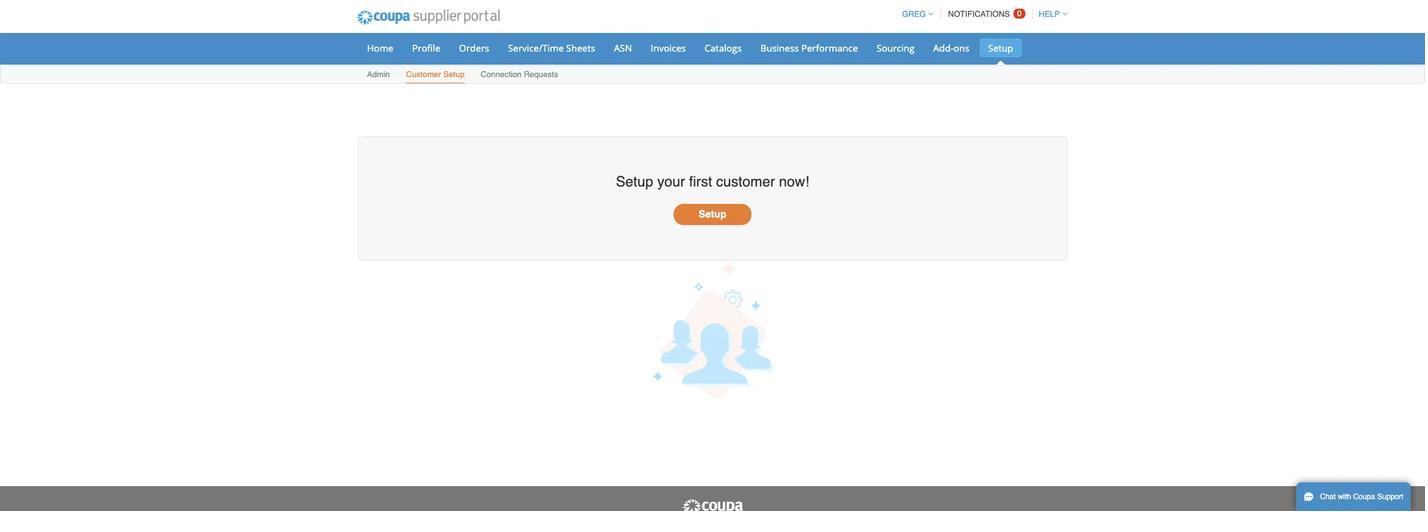 Task type: describe. For each thing, give the bounding box(es) containing it.
add-
[[933, 42, 954, 54]]

coupa
[[1353, 493, 1375, 502]]

greg
[[902, 9, 926, 19]]

customer setup link
[[405, 67, 465, 83]]

setup button
[[674, 204, 751, 226]]

admin
[[367, 70, 390, 79]]

navigation containing notifications 0
[[897, 2, 1067, 26]]

requests
[[524, 70, 558, 79]]

orders link
[[451, 39, 497, 57]]

service/time
[[508, 42, 564, 54]]

orders
[[459, 42, 489, 54]]

invoices link
[[643, 39, 694, 57]]

sourcing
[[877, 42, 915, 54]]

connection requests link
[[480, 67, 559, 83]]

profile link
[[404, 39, 448, 57]]

asn
[[614, 42, 632, 54]]

connection requests
[[481, 70, 558, 79]]

notifications
[[948, 9, 1010, 19]]

customer
[[716, 173, 775, 190]]

help
[[1039, 9, 1060, 19]]

setup inside button
[[699, 209, 726, 221]]

setup link
[[980, 39, 1021, 57]]

setup left your
[[616, 173, 653, 190]]

add-ons link
[[925, 39, 978, 57]]

home
[[367, 42, 393, 54]]

business performance
[[760, 42, 858, 54]]

chat with coupa support
[[1320, 493, 1404, 502]]

help link
[[1033, 9, 1067, 19]]

performance
[[801, 42, 858, 54]]

1 vertical spatial coupa supplier portal image
[[681, 499, 744, 512]]

ons
[[954, 42, 970, 54]]

profile
[[412, 42, 440, 54]]

chat with coupa support button
[[1296, 483, 1411, 512]]

sourcing link
[[869, 39, 923, 57]]



Task type: locate. For each thing, give the bounding box(es) containing it.
support
[[1377, 493, 1404, 502]]

greg link
[[897, 9, 933, 19]]

service/time sheets link
[[500, 39, 603, 57]]

1 horizontal spatial coupa supplier portal image
[[681, 499, 744, 512]]

setup down setup your first customer now!
[[699, 209, 726, 221]]

customer
[[406, 70, 441, 79]]

catalogs link
[[697, 39, 750, 57]]

0 horizontal spatial coupa supplier portal image
[[348, 2, 509, 33]]

setup down the notifications 0
[[988, 42, 1013, 54]]

chat
[[1320, 493, 1336, 502]]

home link
[[359, 39, 402, 57]]

notifications 0
[[948, 9, 1022, 19]]

admin link
[[366, 67, 391, 83]]

sheets
[[566, 42, 595, 54]]

with
[[1338, 493, 1351, 502]]

customer setup
[[406, 70, 465, 79]]

0 vertical spatial coupa supplier portal image
[[348, 2, 509, 33]]

add-ons
[[933, 42, 970, 54]]

invoices
[[651, 42, 686, 54]]

now!
[[779, 173, 809, 190]]

navigation
[[897, 2, 1067, 26]]

connection
[[481, 70, 522, 79]]

setup your first customer now!
[[616, 173, 809, 190]]

setup
[[988, 42, 1013, 54], [443, 70, 465, 79], [616, 173, 653, 190], [699, 209, 726, 221]]

service/time sheets
[[508, 42, 595, 54]]

asn link
[[606, 39, 640, 57]]

catalogs
[[705, 42, 742, 54]]

0
[[1017, 9, 1022, 18]]

business performance link
[[752, 39, 866, 57]]

your
[[657, 173, 685, 190]]

setup right customer
[[443, 70, 465, 79]]

business
[[760, 42, 799, 54]]

coupa supplier portal image
[[348, 2, 509, 33], [681, 499, 744, 512]]

first
[[689, 173, 712, 190]]



Task type: vqa. For each thing, say whether or not it's contained in the screenshot.
2nd fw icon from right
no



